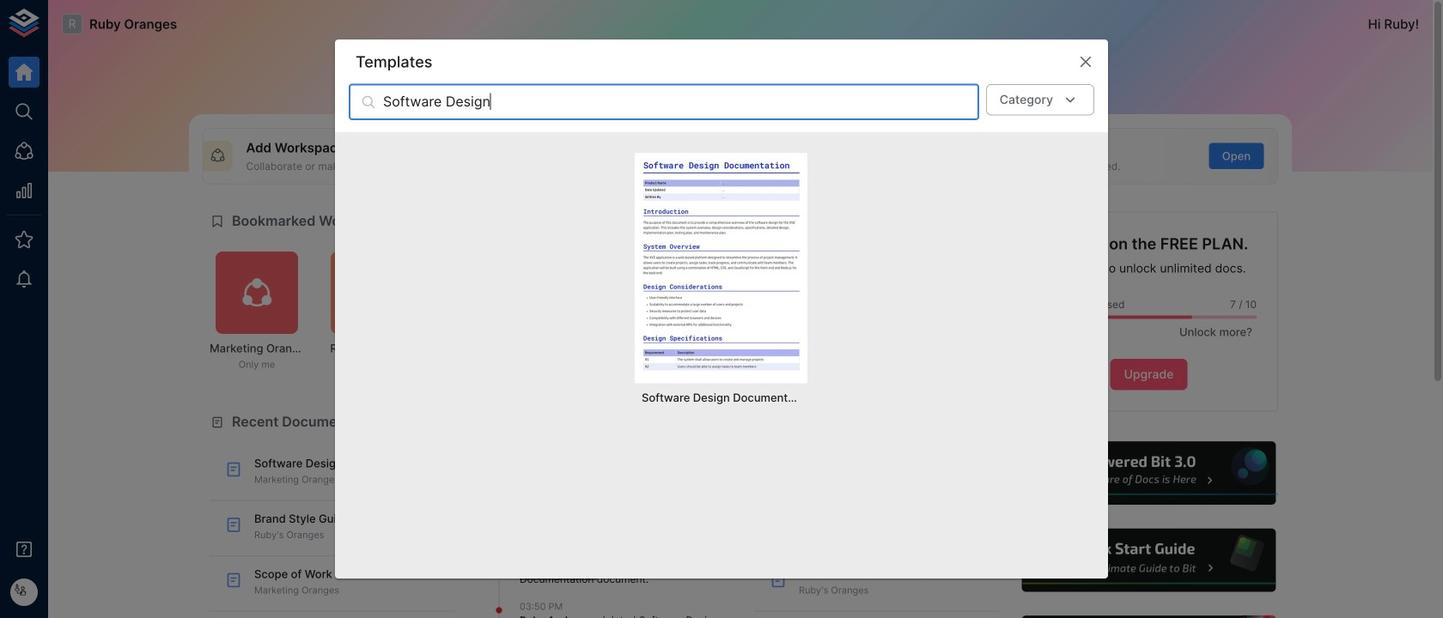 Task type: vqa. For each thing, say whether or not it's contained in the screenshot.
the middle "help" image
yes



Task type: locate. For each thing, give the bounding box(es) containing it.
software design documentation image
[[642, 160, 801, 372]]

dialog
[[335, 40, 1108, 579]]

Search Templates... text field
[[383, 84, 979, 120]]

2 help image from the top
[[1020, 527, 1278, 595]]

2 vertical spatial help image
[[1020, 614, 1278, 619]]

0 vertical spatial help image
[[1020, 440, 1278, 508]]

1 vertical spatial help image
[[1020, 527, 1278, 595]]

help image
[[1020, 440, 1278, 508], [1020, 527, 1278, 595], [1020, 614, 1278, 619]]

3 help image from the top
[[1020, 614, 1278, 619]]



Task type: describe. For each thing, give the bounding box(es) containing it.
1 help image from the top
[[1020, 440, 1278, 508]]



